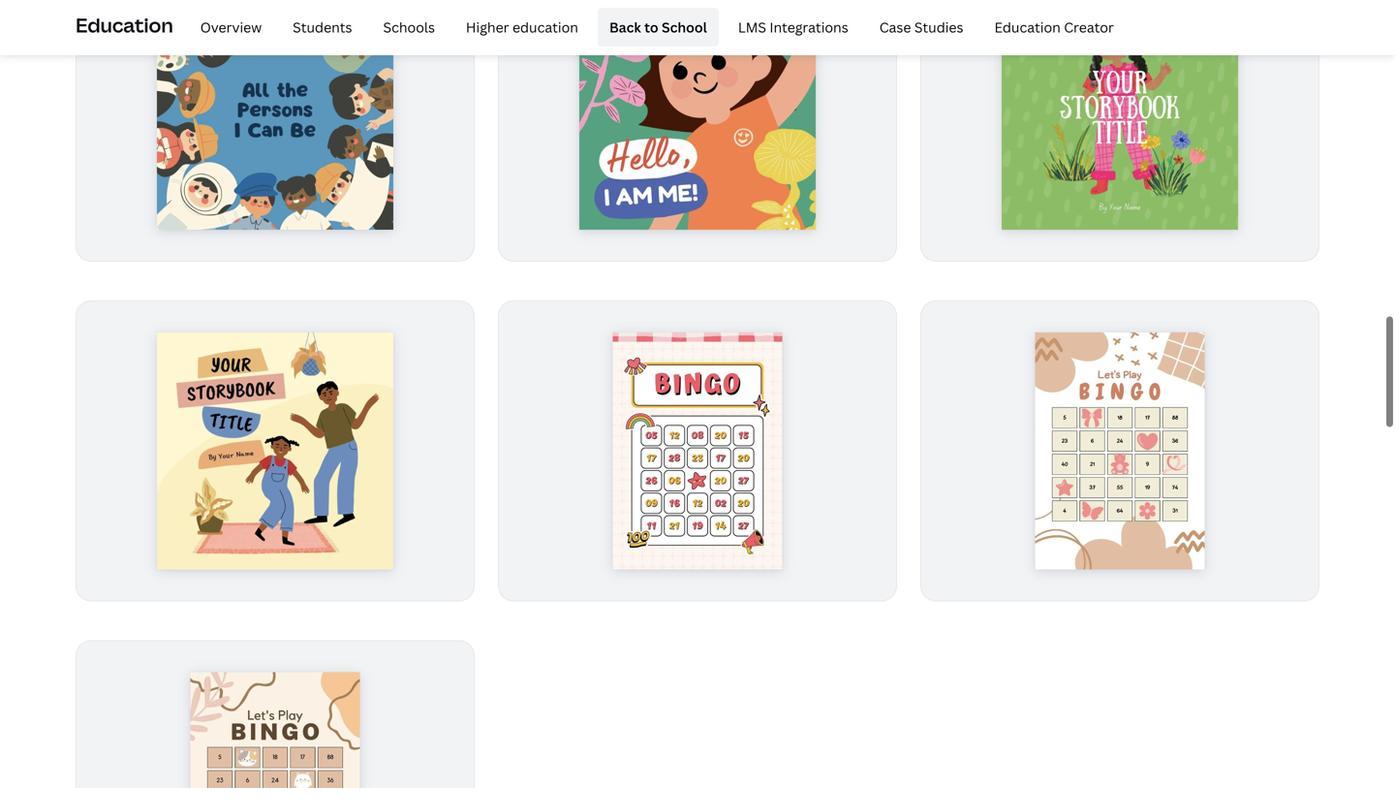 Task type: vqa. For each thing, say whether or not it's contained in the screenshot.
Orange Illustration Cat Bingo Card image
yes



Task type: describe. For each thing, give the bounding box(es) containing it.
overview link
[[189, 8, 273, 47]]

education creator
[[995, 18, 1114, 36]]

menu bar containing overview
[[181, 8, 1126, 47]]

schools
[[383, 18, 435, 36]]

education for education creator
[[995, 18, 1061, 36]]

back to school
[[610, 18, 707, 36]]

studies
[[915, 18, 964, 36]]

education creator link
[[983, 8, 1126, 47]]

education for education
[[76, 11, 173, 38]]

education
[[513, 18, 579, 36]]

back to school link
[[598, 8, 719, 47]]

case studies
[[880, 18, 964, 36]]

colorful pastel the persons i can be story book image
[[157, 0, 394, 230]]

higher
[[466, 18, 509, 36]]

students
[[293, 18, 352, 36]]

students link
[[281, 8, 364, 47]]

to
[[645, 18, 659, 36]]

higher education link
[[455, 8, 590, 47]]

pink illustration cute bingo card image
[[1036, 332, 1205, 569]]

lms integrations
[[738, 18, 849, 36]]

creator
[[1064, 18, 1114, 36]]



Task type: locate. For each thing, give the bounding box(es) containing it.
colorful hand drawn create your own family story book image
[[157, 332, 394, 569]]

0 horizontal spatial education
[[76, 11, 173, 38]]

integrations
[[770, 18, 849, 36]]

higher education
[[466, 18, 579, 36]]

education
[[76, 11, 173, 38], [995, 18, 1061, 36]]

case studies link
[[868, 8, 976, 47]]

1 horizontal spatial education
[[995, 18, 1061, 36]]

overview
[[200, 18, 262, 36]]

lms
[[738, 18, 767, 36]]

case
[[880, 18, 912, 36]]

lms integrations link
[[727, 8, 860, 47]]

schools link
[[372, 8, 447, 47]]

menu bar
[[181, 8, 1126, 47]]

colorful illustrated all about me personalizable story book image
[[579, 0, 816, 230]]

back
[[610, 18, 641, 36]]

school
[[662, 18, 707, 36]]

orange illustration cat bingo card image
[[191, 672, 360, 788]]

pink and yellow cute bingo card image
[[613, 332, 782, 569]]

colorful watercolor create your own fairy tale story book image
[[1002, 0, 1239, 230]]



